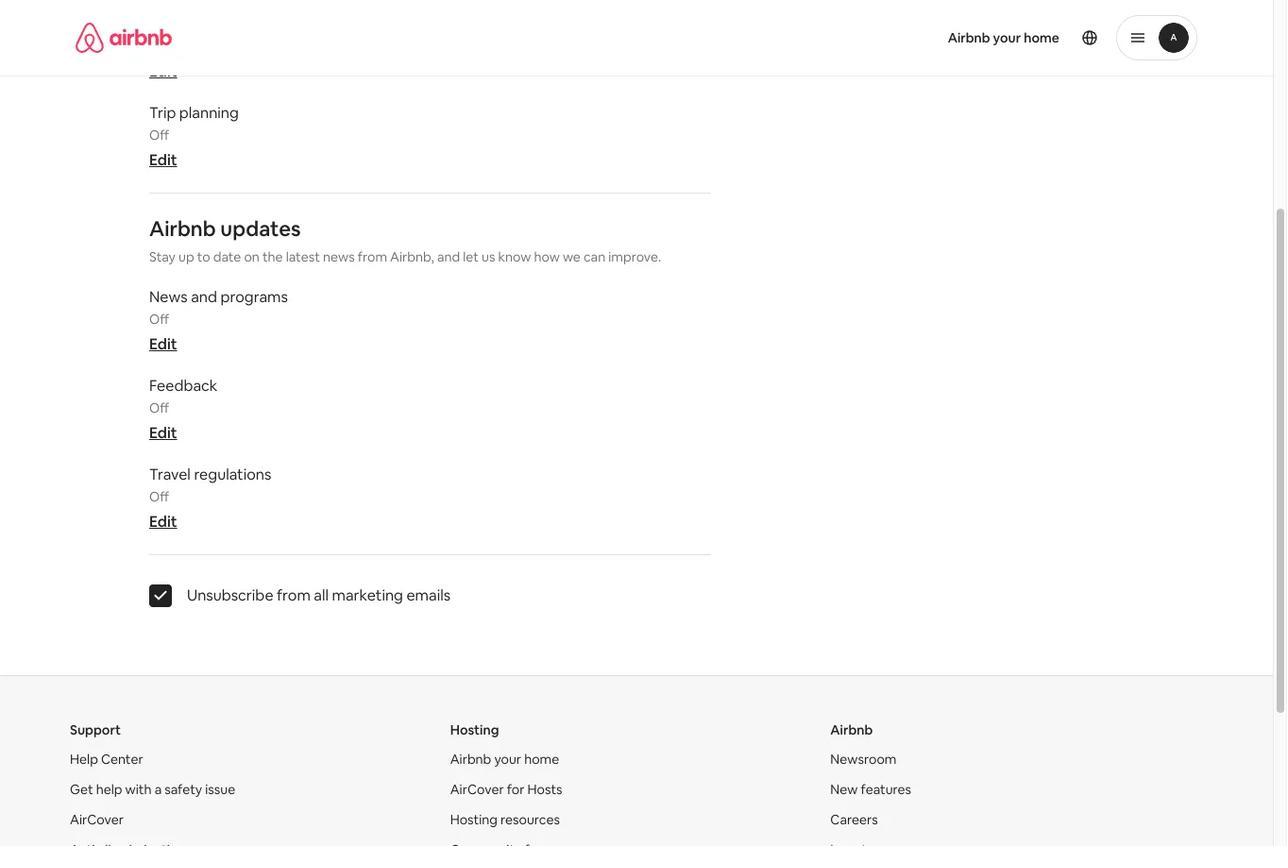 Task type: locate. For each thing, give the bounding box(es) containing it.
off inside inspiration and offers off edit
[[149, 38, 169, 55]]

aircover down 'help'
[[70, 811, 124, 828]]

hosting resources
[[450, 811, 560, 828]]

airbnb your home link
[[937, 18, 1071, 58], [450, 751, 559, 768]]

0 vertical spatial hosting
[[450, 722, 499, 739]]

1 vertical spatial home
[[524, 751, 559, 768]]

the
[[262, 248, 283, 265]]

edit button for inspiration
[[149, 61, 177, 81]]

up
[[179, 248, 194, 265]]

edit up the feedback
[[149, 334, 177, 354]]

2 horizontal spatial and
[[437, 248, 460, 265]]

new features link
[[831, 781, 912, 798]]

how
[[534, 248, 560, 265]]

0 vertical spatial airbnb your home link
[[937, 18, 1071, 58]]

edit button down trip
[[149, 150, 177, 170]]

news
[[149, 287, 188, 307]]

1 edit button from the top
[[149, 61, 177, 81]]

edit button up travel
[[149, 423, 177, 443]]

know
[[498, 248, 531, 265]]

edit button
[[149, 61, 177, 81], [149, 150, 177, 170], [149, 334, 177, 354], [149, 423, 177, 443], [149, 512, 177, 532]]

airbnb
[[948, 29, 991, 46], [149, 215, 216, 242], [831, 722, 873, 739], [450, 751, 491, 768]]

off down news
[[149, 311, 169, 328]]

help
[[96, 781, 122, 798]]

3 edit button from the top
[[149, 334, 177, 354]]

3 off from the top
[[149, 311, 169, 328]]

3 edit from the top
[[149, 334, 177, 354]]

updates
[[220, 215, 301, 242]]

and left let
[[437, 248, 460, 265]]

airbnb your home link inside the profile element
[[937, 18, 1071, 58]]

1 edit from the top
[[149, 61, 177, 81]]

airbnb inside the profile element
[[948, 29, 991, 46]]

edit button up the feedback
[[149, 334, 177, 354]]

feedback off edit
[[149, 376, 218, 443]]

aircover for hosts
[[450, 781, 563, 798]]

airbnb updates stay up to date on the latest news from airbnb, and let us know how we can improve.
[[149, 215, 661, 265]]

0 vertical spatial aircover
[[450, 781, 504, 798]]

get help with a safety issue link
[[70, 781, 235, 798]]

2 hosting from the top
[[450, 811, 498, 828]]

0 vertical spatial airbnb your home
[[948, 29, 1060, 46]]

off inside feedback off edit
[[149, 400, 169, 417]]

0 vertical spatial home
[[1024, 29, 1060, 46]]

1 horizontal spatial home
[[1024, 29, 1060, 46]]

1 vertical spatial airbnb your home link
[[450, 751, 559, 768]]

airbnb,
[[390, 248, 434, 265]]

all
[[314, 586, 329, 605]]

aircover
[[450, 781, 504, 798], [70, 811, 124, 828]]

1 horizontal spatial airbnb your home link
[[937, 18, 1071, 58]]

from inside airbnb updates stay up to date on the latest news from airbnb, and let us know how we can improve.
[[358, 248, 387, 265]]

and inside inspiration and offers off edit
[[225, 14, 251, 34]]

support
[[70, 722, 121, 739]]

edit inside news and programs off edit
[[149, 334, 177, 354]]

1 off from the top
[[149, 38, 169, 55]]

5 off from the top
[[149, 488, 169, 505]]

1 horizontal spatial aircover
[[450, 781, 504, 798]]

edit inside the trip planning off edit
[[149, 150, 177, 170]]

aircover left for
[[450, 781, 504, 798]]

your
[[993, 29, 1021, 46], [494, 751, 522, 768]]

2 edit from the top
[[149, 150, 177, 170]]

edit button down travel
[[149, 512, 177, 532]]

off down the feedback
[[149, 400, 169, 417]]

1 horizontal spatial your
[[993, 29, 1021, 46]]

edit down travel
[[149, 512, 177, 532]]

offers
[[255, 14, 295, 34]]

2 vertical spatial and
[[191, 287, 217, 307]]

get
[[70, 781, 93, 798]]

and left offers
[[225, 14, 251, 34]]

trip planning off edit
[[149, 103, 239, 170]]

edit button up trip
[[149, 61, 177, 81]]

hosting up aircover for hosts link
[[450, 722, 499, 739]]

5 edit button from the top
[[149, 512, 177, 532]]

newsroom
[[831, 751, 897, 768]]

0 horizontal spatial from
[[277, 586, 311, 605]]

1 vertical spatial airbnb your home
[[450, 751, 559, 768]]

help center
[[70, 751, 143, 768]]

1 vertical spatial hosting
[[450, 811, 498, 828]]

aircover for aircover for hosts
[[450, 781, 504, 798]]

new
[[831, 781, 858, 798]]

from left all
[[277, 586, 311, 605]]

and inside news and programs off edit
[[191, 287, 217, 307]]

aircover for hosts link
[[450, 781, 563, 798]]

from
[[358, 248, 387, 265], [277, 586, 311, 605]]

unsubscribe
[[187, 586, 274, 605]]

hosting
[[450, 722, 499, 739], [450, 811, 498, 828]]

1 vertical spatial aircover
[[70, 811, 124, 828]]

on
[[244, 248, 260, 265]]

1 horizontal spatial and
[[225, 14, 251, 34]]

get help with a safety issue
[[70, 781, 235, 798]]

edit
[[149, 61, 177, 81], [149, 150, 177, 170], [149, 334, 177, 354], [149, 423, 177, 443], [149, 512, 177, 532]]

1 horizontal spatial from
[[358, 248, 387, 265]]

news
[[323, 248, 355, 265]]

0 horizontal spatial airbnb your home link
[[450, 751, 559, 768]]

edit inside inspiration and offers off edit
[[149, 61, 177, 81]]

edit down trip
[[149, 150, 177, 170]]

2 edit button from the top
[[149, 150, 177, 170]]

improve.
[[609, 248, 661, 265]]

0 horizontal spatial and
[[191, 287, 217, 307]]

off down trip
[[149, 127, 169, 144]]

0 horizontal spatial aircover
[[70, 811, 124, 828]]

edit up travel
[[149, 423, 177, 443]]

careers link
[[831, 811, 878, 828]]

1 vertical spatial and
[[437, 248, 460, 265]]

1 vertical spatial your
[[494, 751, 522, 768]]

and inside airbnb updates stay up to date on the latest news from airbnb, and let us know how we can improve.
[[437, 248, 460, 265]]

1 hosting from the top
[[450, 722, 499, 739]]

0 vertical spatial your
[[993, 29, 1021, 46]]

us
[[482, 248, 495, 265]]

0 vertical spatial and
[[225, 14, 251, 34]]

edit button for feedback
[[149, 423, 177, 443]]

0 vertical spatial from
[[358, 248, 387, 265]]

off down travel
[[149, 488, 169, 505]]

edit button for trip
[[149, 150, 177, 170]]

1 horizontal spatial airbnb your home
[[948, 29, 1060, 46]]

edit up trip
[[149, 61, 177, 81]]

5 edit from the top
[[149, 512, 177, 532]]

airbnb your home
[[948, 29, 1060, 46], [450, 751, 559, 768]]

hosts
[[528, 781, 563, 798]]

4 off from the top
[[149, 400, 169, 417]]

for
[[507, 781, 525, 798]]

and
[[225, 14, 251, 34], [437, 248, 460, 265], [191, 287, 217, 307]]

planning
[[179, 103, 239, 123]]

hosting down aircover for hosts link
[[450, 811, 498, 828]]

off down inspiration
[[149, 38, 169, 55]]

and right news
[[191, 287, 217, 307]]

edit inside feedback off edit
[[149, 423, 177, 443]]

2 off from the top
[[149, 127, 169, 144]]

home
[[1024, 29, 1060, 46], [524, 751, 559, 768]]

resources
[[501, 811, 560, 828]]

4 edit from the top
[[149, 423, 177, 443]]

from right news
[[358, 248, 387, 265]]

off
[[149, 38, 169, 55], [149, 127, 169, 144], [149, 311, 169, 328], [149, 400, 169, 417], [149, 488, 169, 505]]

4 edit button from the top
[[149, 423, 177, 443]]



Task type: describe. For each thing, give the bounding box(es) containing it.
off inside the trip planning off edit
[[149, 127, 169, 144]]

issue
[[205, 781, 235, 798]]

inspiration
[[149, 14, 222, 34]]

airbnb your home inside the profile element
[[948, 29, 1060, 46]]

offers and updates tab panel
[[149, 0, 712, 630]]

0 horizontal spatial airbnb your home
[[450, 751, 559, 768]]

programs
[[221, 287, 288, 307]]

0 horizontal spatial home
[[524, 751, 559, 768]]

emails
[[407, 586, 451, 605]]

hosting for hosting resources
[[450, 811, 498, 828]]

0 horizontal spatial your
[[494, 751, 522, 768]]

let
[[463, 248, 479, 265]]

off inside travel regulations off edit
[[149, 488, 169, 505]]

edit inside travel regulations off edit
[[149, 512, 177, 532]]

date
[[213, 248, 241, 265]]

careers
[[831, 811, 878, 828]]

hosting for hosting
[[450, 722, 499, 739]]

unsubscribe from all marketing emails
[[187, 586, 451, 605]]

aircover link
[[70, 811, 124, 828]]

trip
[[149, 103, 176, 123]]

edit button for news
[[149, 334, 177, 354]]

center
[[101, 751, 143, 768]]

latest
[[286, 248, 320, 265]]

off inside news and programs off edit
[[149, 311, 169, 328]]

help center link
[[70, 751, 143, 768]]

hosting resources link
[[450, 811, 560, 828]]

edit button for travel
[[149, 512, 177, 532]]

travel
[[149, 465, 191, 485]]

with
[[125, 781, 152, 798]]

stay
[[149, 248, 176, 265]]

news and programs off edit
[[149, 287, 288, 354]]

regulations
[[194, 465, 271, 485]]

features
[[861, 781, 912, 798]]

can
[[584, 248, 606, 265]]

help
[[70, 751, 98, 768]]

inspiration and offers off edit
[[149, 14, 295, 81]]

a
[[155, 781, 162, 798]]

your inside the profile element
[[993, 29, 1021, 46]]

safety
[[165, 781, 202, 798]]

profile element
[[659, 0, 1198, 76]]

to
[[197, 248, 210, 265]]

newsroom link
[[831, 751, 897, 768]]

marketing
[[332, 586, 403, 605]]

travel regulations off edit
[[149, 465, 271, 532]]

1 vertical spatial from
[[277, 586, 311, 605]]

feedback
[[149, 376, 218, 396]]

airbnb inside airbnb updates stay up to date on the latest news from airbnb, and let us know how we can improve.
[[149, 215, 216, 242]]

we
[[563, 248, 581, 265]]

and for programs
[[191, 287, 217, 307]]

home inside the profile element
[[1024, 29, 1060, 46]]

and for offers
[[225, 14, 251, 34]]

aircover for aircover link on the left of the page
[[70, 811, 124, 828]]

new features
[[831, 781, 912, 798]]



Task type: vqa. For each thing, say whether or not it's contained in the screenshot.
travel
yes



